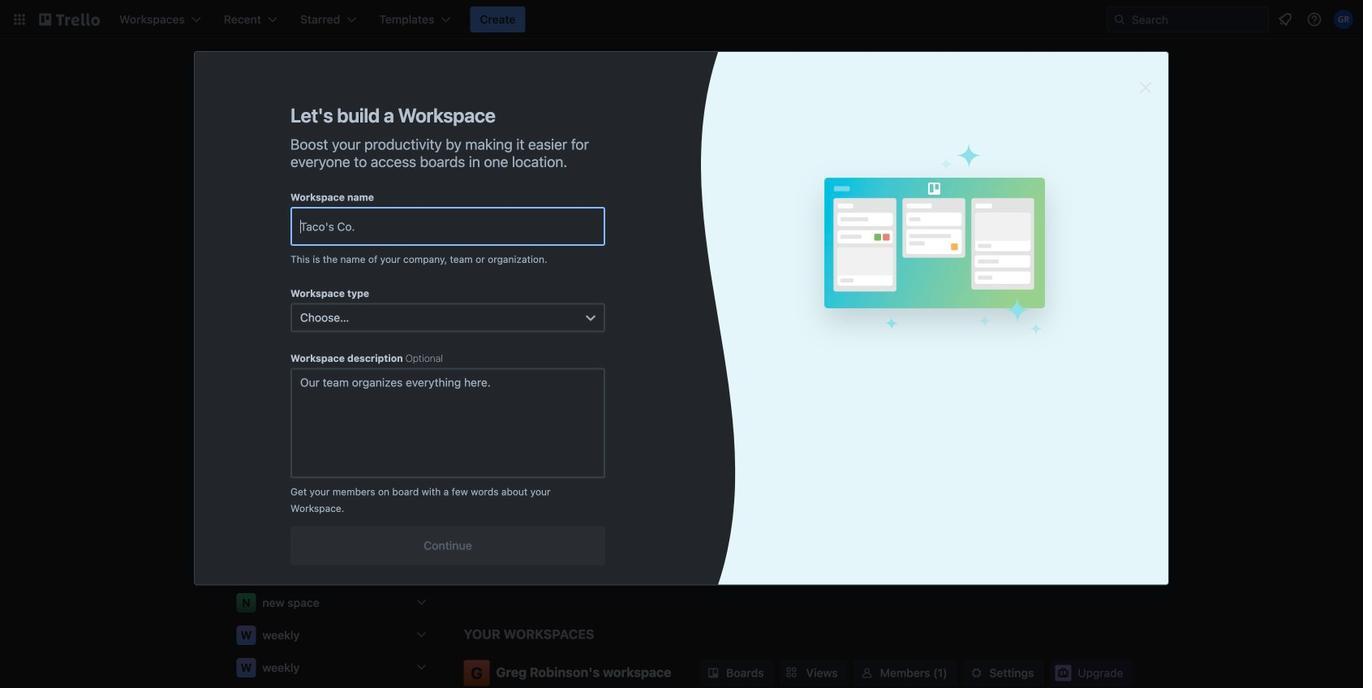 Task type: locate. For each thing, give the bounding box(es) containing it.
Taco's Co. text field
[[290, 207, 605, 246]]

1 horizontal spatial sm image
[[859, 665, 875, 681]]

greg robinson (gregrobinson96) image
[[1334, 10, 1353, 29]]

search image
[[1113, 13, 1126, 26]]

Our team organizes everything here. text field
[[290, 368, 605, 478]]

primary element
[[0, 0, 1363, 39]]

0 horizontal spatial sm image
[[705, 665, 721, 681]]

0 notifications image
[[1276, 10, 1295, 29]]

open information menu image
[[1306, 11, 1323, 28]]

sm image
[[705, 665, 721, 681], [859, 665, 875, 681]]

sm image
[[968, 665, 985, 681]]

Search field
[[1107, 6, 1269, 32]]

1 sm image from the left
[[705, 665, 721, 681]]



Task type: describe. For each thing, give the bounding box(es) containing it.
add image
[[412, 342, 431, 361]]

2 sm image from the left
[[859, 665, 875, 681]]



Task type: vqa. For each thing, say whether or not it's contained in the screenshot.
sm icon to the left
yes



